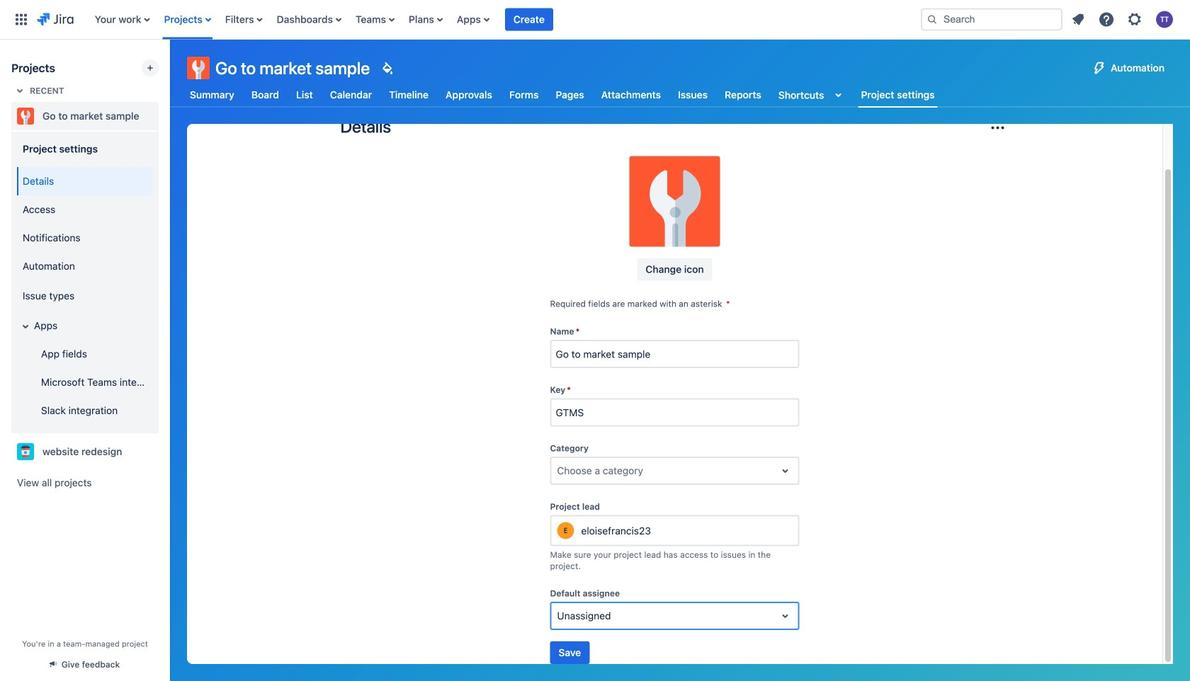 Task type: describe. For each thing, give the bounding box(es) containing it.
appswitcher icon image
[[13, 11, 30, 28]]

Search field
[[921, 8, 1063, 31]]

search image
[[927, 14, 939, 25]]

create project image
[[145, 62, 156, 74]]

set project background image
[[379, 60, 396, 77]]

primary element
[[9, 0, 910, 39]]

collapse recent projects image
[[11, 82, 28, 99]]

sidebar navigation image
[[155, 57, 186, 85]]

expand image
[[17, 318, 34, 335]]

open image
[[777, 463, 794, 480]]

open image
[[777, 608, 794, 625]]

add to starred image
[[155, 444, 172, 461]]

notifications image
[[1070, 11, 1087, 28]]

0 horizontal spatial list
[[88, 0, 910, 39]]



Task type: locate. For each thing, give the bounding box(es) containing it.
None text field
[[558, 464, 560, 479]]

more image
[[990, 119, 1007, 136]]

jira image
[[37, 11, 74, 28], [37, 11, 74, 28]]

1 horizontal spatial list
[[1066, 7, 1182, 32]]

your profile and settings image
[[1157, 11, 1174, 28]]

project avatar image
[[630, 156, 721, 247]]

banner
[[0, 0, 1191, 40]]

None search field
[[921, 8, 1063, 31]]

list item
[[505, 0, 554, 39]]

2 group from the top
[[14, 163, 153, 430]]

1 group from the top
[[14, 130, 153, 434]]

list
[[88, 0, 910, 39], [1066, 7, 1182, 32]]

None field
[[552, 342, 799, 367], [552, 400, 799, 426], [552, 342, 799, 367], [552, 400, 799, 426]]

tab list
[[179, 82, 947, 108]]

help image
[[1099, 11, 1116, 28]]

automation image
[[1092, 60, 1109, 77]]

group
[[14, 130, 153, 434], [14, 163, 153, 430]]

add to starred image
[[155, 108, 172, 125]]

settings image
[[1127, 11, 1144, 28]]



Task type: vqa. For each thing, say whether or not it's contained in the screenshot.
"Add a description..."
no



